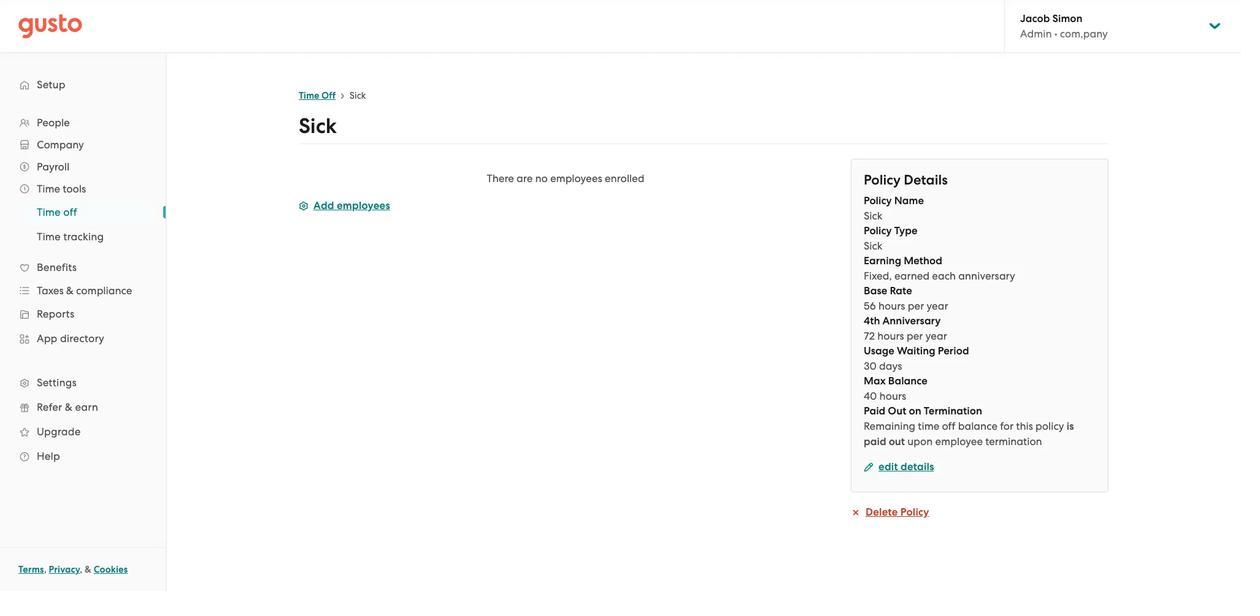 Task type: vqa. For each thing, say whether or not it's contained in the screenshot.
Customization
no



Task type: describe. For each thing, give the bounding box(es) containing it.
2 , from the left
[[80, 564, 82, 575]]

help
[[37, 450, 60, 463]]

40
[[864, 390, 877, 402]]

time off link
[[299, 90, 336, 101]]

edit details link
[[864, 461, 934, 474]]

policy details policy name sick policy type sick earning method fixed, earned each anniversary base rate 56 hours per year 4th anniversary 72 hours per year usage waiting period 30 days max balance 40 hours paid out on termination
[[864, 172, 1015, 418]]

•
[[1055, 28, 1058, 40]]

edit
[[879, 461, 898, 474]]

refer
[[37, 401, 62, 414]]

base
[[864, 285, 887, 298]]

this
[[1016, 420, 1033, 433]]

compliance
[[76, 285, 132, 297]]

each
[[932, 270, 956, 282]]

time off link
[[22, 201, 153, 223]]

2 vertical spatial hours
[[880, 390, 906, 402]]

paid
[[864, 436, 886, 448]]

anniversary
[[959, 270, 1015, 282]]

gusto navigation element
[[0, 53, 166, 488]]

company
[[37, 139, 84, 151]]

& for earn
[[65, 401, 72, 414]]

earned
[[895, 270, 930, 282]]

period
[[938, 345, 969, 358]]

balance
[[888, 375, 928, 388]]

name
[[894, 194, 924, 207]]

balance
[[958, 420, 998, 433]]

1 , from the left
[[44, 564, 47, 575]]

jacob
[[1020, 12, 1050, 25]]

is
[[1067, 420, 1074, 433]]

earn
[[75, 401, 98, 414]]

0 vertical spatial year
[[927, 300, 948, 312]]

time tools button
[[12, 178, 153, 200]]

usage
[[864, 345, 895, 358]]

off
[[322, 90, 336, 101]]

72
[[864, 330, 875, 342]]

add employees link
[[299, 199, 390, 212]]

waiting
[[897, 345, 936, 358]]

setup
[[37, 79, 65, 91]]

details
[[904, 172, 948, 188]]

taxes & compliance button
[[12, 280, 153, 302]]

taxes & compliance
[[37, 285, 132, 297]]

policy left name
[[864, 194, 892, 207]]

there are no employees enrolled
[[487, 172, 645, 185]]

upon employee termination
[[905, 436, 1042, 448]]

payroll button
[[12, 156, 153, 178]]

upon
[[908, 436, 933, 448]]

settings
[[37, 377, 77, 389]]

time tracking
[[37, 231, 104, 243]]

fixed,
[[864, 270, 892, 282]]

policy left type at right top
[[864, 225, 892, 237]]

remaining time off balance for this policy
[[864, 420, 1067, 433]]

0 vertical spatial employees
[[550, 172, 602, 185]]

is paid out
[[864, 420, 1074, 448]]

app directory
[[37, 333, 104, 345]]

taxes
[[37, 285, 64, 297]]

no
[[535, 172, 548, 185]]

days
[[879, 360, 902, 372]]

refer & earn
[[37, 401, 98, 414]]

delete
[[866, 506, 898, 519]]

add
[[314, 199, 334, 212]]

people
[[37, 117, 70, 129]]

upgrade link
[[12, 421, 153, 443]]

reports link
[[12, 303, 153, 325]]

delete policy
[[866, 506, 929, 519]]

reports
[[37, 308, 75, 320]]

time tracking link
[[22, 226, 153, 248]]

list containing people
[[0, 112, 166, 469]]

benefits
[[37, 261, 77, 274]]



Task type: locate. For each thing, give the bounding box(es) containing it.
setup link
[[12, 74, 153, 96]]

policy up name
[[864, 172, 901, 188]]

1 list from the top
[[0, 112, 166, 469]]

off
[[63, 206, 77, 218], [942, 420, 956, 433]]

help link
[[12, 445, 153, 468]]

employees right the no
[[550, 172, 602, 185]]

out
[[889, 436, 905, 448]]

hours up out
[[880, 390, 906, 402]]

& left earn at the bottom of the page
[[65, 401, 72, 414]]

add employees
[[314, 199, 390, 212]]

, left privacy
[[44, 564, 47, 575]]

time left the off
[[299, 90, 319, 101]]

1 vertical spatial &
[[65, 401, 72, 414]]

0 horizontal spatial employees
[[337, 199, 390, 212]]

directory
[[60, 333, 104, 345]]

time down payroll
[[37, 183, 60, 195]]

0 vertical spatial &
[[66, 285, 74, 297]]

remaining
[[864, 420, 915, 433]]

1 vertical spatial per
[[907, 330, 923, 342]]

2 vertical spatial &
[[85, 564, 91, 575]]

time off
[[299, 90, 336, 101]]

1 vertical spatial hours
[[877, 330, 904, 342]]

enrolled
[[605, 172, 645, 185]]

list containing time off
[[0, 200, 166, 249]]

employees
[[550, 172, 602, 185], [337, 199, 390, 212]]

method
[[904, 255, 942, 268]]

settings link
[[12, 372, 153, 394]]

upgrade
[[37, 426, 81, 438]]

admin
[[1020, 28, 1052, 40]]

time
[[918, 420, 940, 433]]

year up the period in the bottom right of the page
[[926, 330, 947, 342]]

time down time tools
[[37, 206, 61, 218]]

people button
[[12, 112, 153, 134]]

terms , privacy , & cookies
[[18, 564, 128, 575]]

privacy link
[[49, 564, 80, 575]]

& for compliance
[[66, 285, 74, 297]]

1 horizontal spatial employees
[[550, 172, 602, 185]]

time down 'time off'
[[37, 231, 61, 243]]

payroll
[[37, 161, 69, 173]]

time for time tracking
[[37, 231, 61, 243]]

on
[[909, 405, 921, 418]]

time inside dropdown button
[[37, 183, 60, 195]]

&
[[66, 285, 74, 297], [65, 401, 72, 414], [85, 564, 91, 575]]

1 vertical spatial off
[[942, 420, 956, 433]]

list
[[0, 112, 166, 469], [0, 200, 166, 249]]

& left cookies
[[85, 564, 91, 575]]

56
[[864, 300, 876, 312]]

terms
[[18, 564, 44, 575]]

time for time tools
[[37, 183, 60, 195]]

& right taxes
[[66, 285, 74, 297]]

time for time off
[[299, 90, 319, 101]]

time
[[299, 90, 319, 101], [37, 183, 60, 195], [37, 206, 61, 218], [37, 231, 61, 243]]

details
[[901, 461, 934, 474]]

off inside gusto navigation element
[[63, 206, 77, 218]]

anniversary
[[883, 315, 941, 328]]

terms link
[[18, 564, 44, 575]]

edit details
[[879, 461, 934, 474]]

per
[[908, 300, 924, 312], [907, 330, 923, 342]]

are
[[517, 172, 533, 185]]

tracking
[[63, 231, 104, 243]]

refer & earn link
[[12, 396, 153, 418]]

,
[[44, 564, 47, 575], [80, 564, 82, 575]]

0 horizontal spatial ,
[[44, 564, 47, 575]]

per up waiting
[[907, 330, 923, 342]]

for
[[1000, 420, 1014, 433]]

policy inside button
[[901, 506, 929, 519]]

termination
[[985, 436, 1042, 448]]

off down tools
[[63, 206, 77, 218]]

app directory link
[[12, 328, 153, 350]]

paid
[[864, 405, 885, 418]]

termination
[[924, 405, 982, 418]]

employees right add
[[337, 199, 390, 212]]

0 vertical spatial per
[[908, 300, 924, 312]]

earning
[[864, 255, 901, 268]]

hours down rate
[[879, 300, 905, 312]]

hours
[[879, 300, 905, 312], [877, 330, 904, 342], [880, 390, 906, 402]]

app
[[37, 333, 57, 345]]

4th
[[864, 315, 880, 328]]

simon
[[1053, 12, 1083, 25]]

delete policy button
[[851, 506, 929, 520]]

cookies
[[94, 564, 128, 575]]

2 list from the top
[[0, 200, 166, 249]]

policy right delete
[[901, 506, 929, 519]]

hours up usage
[[877, 330, 904, 342]]

time off
[[37, 206, 77, 218]]

benefits link
[[12, 256, 153, 279]]

& inside "dropdown button"
[[66, 285, 74, 297]]

employee
[[935, 436, 983, 448]]

1 vertical spatial year
[[926, 330, 947, 342]]

type
[[894, 225, 918, 237]]

0 horizontal spatial off
[[63, 206, 77, 218]]

1 horizontal spatial off
[[942, 420, 956, 433]]

per up anniversary
[[908, 300, 924, 312]]

policy
[[1036, 420, 1064, 433]]

tools
[[63, 183, 86, 195]]

0 vertical spatial off
[[63, 206, 77, 218]]

company button
[[12, 134, 153, 156]]

there
[[487, 172, 514, 185]]

sick
[[350, 90, 366, 101], [299, 114, 337, 139], [864, 210, 883, 222], [864, 240, 883, 252]]

privacy
[[49, 564, 80, 575]]

0 vertical spatial hours
[[879, 300, 905, 312]]

1 vertical spatial employees
[[337, 199, 390, 212]]

home image
[[18, 14, 82, 38]]

policy
[[864, 172, 901, 188], [864, 194, 892, 207], [864, 225, 892, 237], [901, 506, 929, 519]]

max
[[864, 375, 886, 388]]

30
[[864, 360, 877, 372]]

year up anniversary
[[927, 300, 948, 312]]

time for time off
[[37, 206, 61, 218]]

1 horizontal spatial ,
[[80, 564, 82, 575]]

off down termination
[[942, 420, 956, 433]]

, left cookies
[[80, 564, 82, 575]]

time tools
[[37, 183, 86, 195]]

cookies button
[[94, 563, 128, 577]]

out
[[888, 405, 906, 418]]



